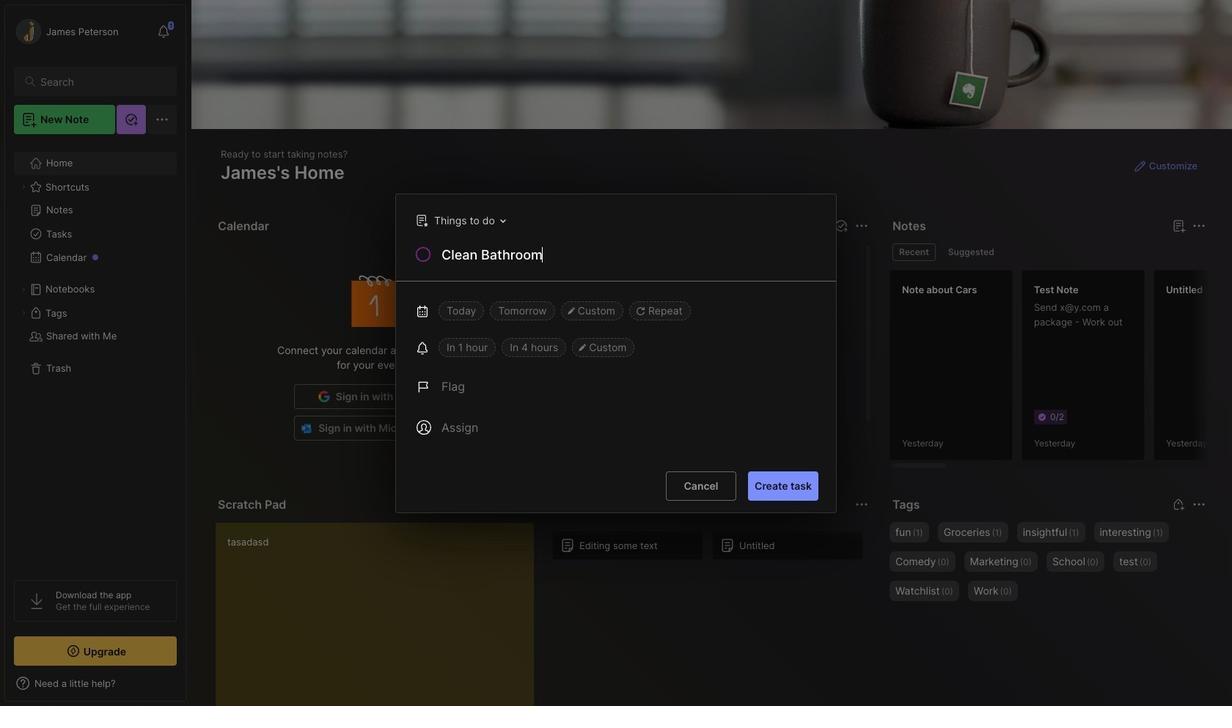 Task type: describe. For each thing, give the bounding box(es) containing it.
Enter task text field
[[440, 245, 819, 267]]

main element
[[0, 0, 191, 707]]

new task image
[[834, 219, 849, 233]]

Start writing… text field
[[227, 523, 533, 707]]

Search text field
[[40, 75, 164, 89]]

none search field inside main element
[[40, 73, 164, 90]]

2 tab from the left
[[942, 244, 1001, 261]]



Task type: vqa. For each thing, say whether or not it's contained in the screenshot.
search field within the Main element
yes



Task type: locate. For each thing, give the bounding box(es) containing it.
None search field
[[40, 73, 164, 90]]

1 tab from the left
[[893, 244, 936, 261]]

expand notebooks image
[[19, 285, 28, 294]]

tab list
[[893, 244, 1204, 261]]

tab
[[893, 244, 936, 261], [942, 244, 1001, 261]]

Go to note or move task field
[[409, 209, 511, 231]]

tree inside main element
[[5, 143, 186, 567]]

row group
[[553, 252, 872, 477], [890, 270, 1233, 470], [553, 531, 872, 569]]

1 horizontal spatial tab
[[942, 244, 1001, 261]]

expand tags image
[[19, 309, 28, 318]]

0 horizontal spatial tab
[[893, 244, 936, 261]]

tree
[[5, 143, 186, 567]]



